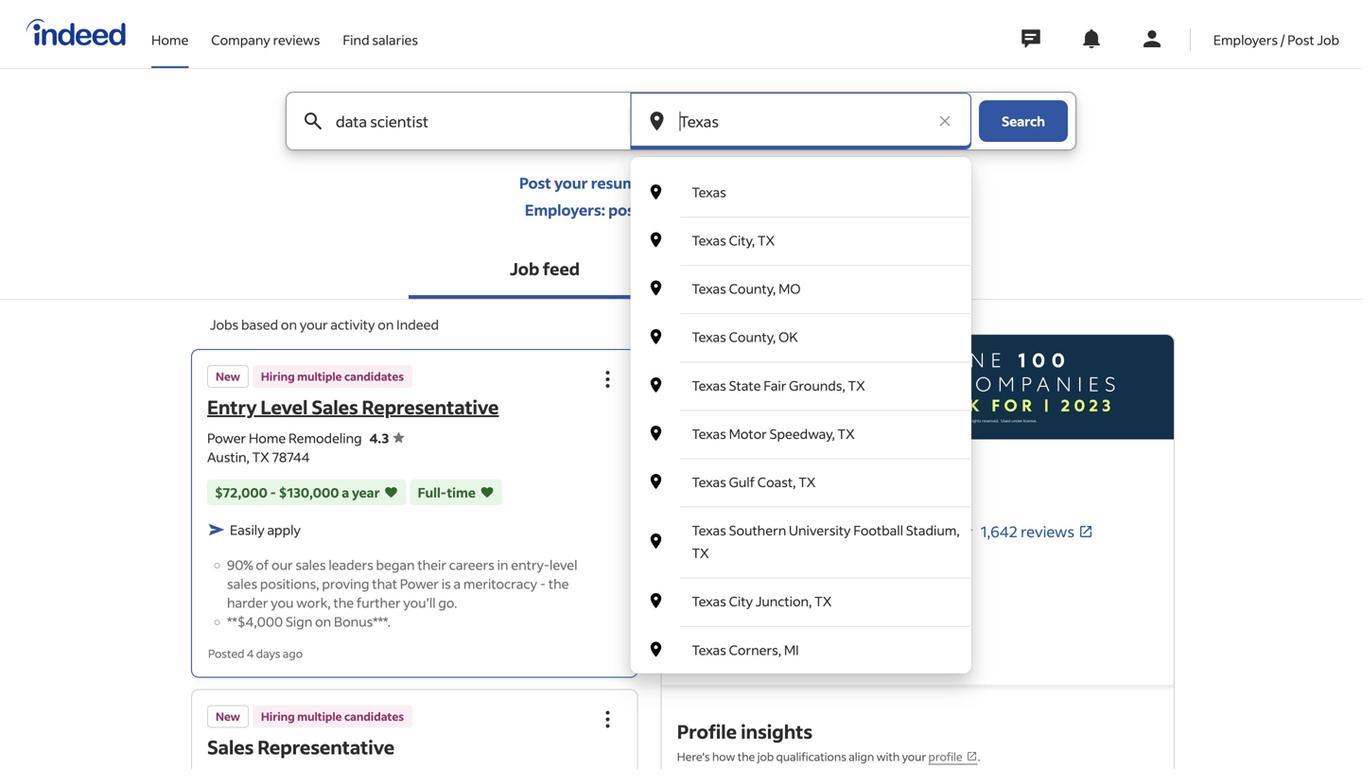 Task type: describe. For each thing, give the bounding box(es) containing it.
4.3
[[370, 430, 389, 447]]

**$4,000
[[227, 613, 283, 630]]

activity
[[331, 316, 375, 333]]

stadium,
[[906, 522, 960, 539]]

easily apply
[[230, 521, 301, 538]]

county, for ok
[[729, 329, 776, 346]]

recent searches button
[[681, 242, 954, 299]]

0 horizontal spatial level
[[261, 395, 308, 419]]

employers: post a job
[[525, 200, 678, 220]]

company
[[211, 31, 270, 48]]

sign
[[286, 613, 313, 630]]

texas state fair grounds, tx link
[[631, 361, 972, 409]]

employers
[[1214, 31, 1278, 48]]

here's how the job qualifications align with your
[[677, 749, 929, 764]]

- down football
[[868, 577, 875, 596]]

your up employers:
[[554, 173, 588, 193]]

power home remodeling link
[[677, 520, 873, 543]]

days
[[256, 646, 281, 661]]

here's
[[677, 749, 710, 764]]

job actions for sales representative is collapsed image
[[597, 708, 620, 731]]

texas gulf coast, tx
[[692, 474, 816, 491]]

a down the "7701 metropolis drive, austin, tx 78744"
[[820, 577, 828, 596]]

0 horizontal spatial on
[[281, 316, 297, 333]]

texas corners, mi
[[692, 641, 799, 658]]

2 horizontal spatial power
[[677, 522, 722, 541]]

takes
[[704, 173, 741, 193]]

easily
[[230, 521, 265, 538]]

apply now
[[694, 631, 771, 650]]

profile insights
[[677, 719, 813, 744]]

jobs
[[210, 316, 239, 333]]

harder
[[227, 594, 268, 611]]

account image
[[1141, 27, 1164, 50]]

home link
[[151, 0, 189, 64]]

apply now button
[[677, 621, 788, 661]]

multiple for level
[[297, 369, 342, 384]]

texas city junction, tx link
[[631, 577, 972, 625]]

bonus***.
[[334, 613, 391, 630]]

that
[[372, 575, 397, 592]]

search
[[1002, 113, 1046, 130]]

post your resume - it only takes a few seconds
[[519, 173, 843, 193]]

texas link
[[631, 168, 972, 216]]

0 vertical spatial representative
[[362, 395, 499, 419]]

football
[[854, 522, 904, 539]]

of
[[256, 556, 269, 573]]

texas for texas state fair grounds, tx
[[692, 377, 727, 394]]

a up leaders
[[342, 484, 349, 501]]

recent
[[753, 260, 808, 282]]

jobs based on your activity on indeed
[[210, 316, 439, 333]]

texas for texas gulf coast, tx
[[692, 474, 727, 491]]

$130,000 for $72,000 - $130,000 a year
[[279, 484, 339, 501]]

0 vertical spatial 78744
[[272, 449, 310, 466]]

0 vertical spatial power
[[207, 430, 246, 447]]

profile
[[929, 749, 963, 764]]

2 horizontal spatial the
[[738, 749, 755, 764]]

.
[[978, 749, 981, 764]]

mi
[[784, 641, 799, 658]]

find salaries
[[343, 31, 418, 48]]

apply
[[267, 521, 301, 538]]

posted
[[208, 646, 245, 661]]

1 horizontal spatial sales
[[296, 556, 326, 573]]

their
[[418, 556, 447, 573]]

1 vertical spatial entry
[[677, 486, 722, 508]]

$72,000 - $130,000 a year
[[215, 484, 380, 501]]

texas for texas motor speedway, tx
[[692, 425, 727, 442]]

employers:
[[525, 200, 605, 220]]

1 vertical spatial sales
[[227, 575, 257, 592]]

4.3 out of 5 stars image
[[888, 520, 973, 543]]

meritocracy
[[464, 575, 537, 592]]

power inside 90% of our sales leaders began their careers in entry-level sales positions, proving that power is a meritocracy - the harder you work, the further you'll go. **$4,000 sign on bonus***.
[[400, 575, 439, 592]]

matches your preference image for $72,000 - $130,000 a year
[[384, 483, 399, 502]]

county, for mo
[[729, 280, 776, 297]]

recent searches
[[753, 260, 882, 282]]

90% of our sales leaders began their careers in entry-level sales positions, proving that power is a meritocracy - the harder you work, the further you'll go. **$4,000 sign on bonus***.
[[227, 556, 578, 630]]

4
[[247, 646, 254, 661]]

0 vertical spatial is
[[792, 200, 802, 220]]

align
[[849, 749, 874, 764]]

reviews for company reviews
[[273, 31, 320, 48]]

coast,
[[758, 474, 796, 491]]

matches your preference image for full-time
[[480, 483, 495, 502]]

positions,
[[260, 575, 319, 592]]

texas southern university football stadium, tx link
[[631, 506, 972, 577]]

messages unread count 0 image
[[1019, 20, 1043, 58]]

search: Job title, keywords, or company text field
[[332, 93, 598, 150]]

your down the takes
[[692, 200, 724, 220]]

hiring for representative
[[261, 709, 295, 724]]

ok
[[779, 329, 798, 346]]

further
[[357, 594, 401, 611]]

motor
[[729, 425, 767, 442]]

texas for texas city, tx
[[692, 232, 727, 249]]

your next hire is here
[[692, 200, 837, 220]]

1 vertical spatial remodeling
[[770, 522, 854, 541]]

job inside button
[[510, 258, 540, 280]]

entry-
[[511, 556, 550, 573]]

candidates for level
[[344, 369, 404, 384]]

gulf
[[729, 474, 755, 491]]

a inside 90% of our sales leaders began their careers in entry-level sales positions, proving that power is a meritocracy - the harder you work, the further you'll go. **$4,000 sign on bonus***.
[[454, 575, 461, 592]]

0 vertical spatial full-
[[418, 484, 447, 501]]

salaries
[[372, 31, 418, 48]]

university
[[789, 522, 851, 539]]

texas for texas county, mo
[[692, 280, 727, 297]]

company reviews
[[211, 31, 320, 48]]

notifications unread count 0 image
[[1080, 27, 1103, 50]]

state
[[729, 377, 761, 394]]

texas for texas
[[692, 184, 727, 201]]

careers
[[449, 556, 495, 573]]

hiring multiple candidates for representative
[[261, 709, 404, 724]]

1 horizontal spatial sales
[[312, 395, 358, 419]]

feed
[[543, 258, 580, 280]]

it
[[658, 173, 668, 193]]

a right the post at the left top of the page
[[644, 200, 652, 220]]

1 vertical spatial home
[[249, 430, 286, 447]]

1 vertical spatial entry level sales representative
[[677, 486, 942, 508]]

texas corners, mi link
[[631, 625, 972, 674]]

texas city, tx link
[[631, 216, 972, 264]]

fair
[[764, 377, 787, 394]]

texas for texas city junction, tx
[[692, 593, 727, 610]]

2 horizontal spatial on
[[378, 316, 394, 333]]

1,642 reviews
[[981, 522, 1075, 541]]

multiple for representative
[[297, 709, 342, 724]]

speedway,
[[770, 425, 835, 442]]

hiring multiple candidates for level
[[261, 369, 404, 384]]

a left few
[[744, 173, 753, 193]]

0 vertical spatial home
[[151, 31, 189, 48]]

–
[[678, 200, 692, 220]]

- left it
[[648, 173, 655, 193]]

0 horizontal spatial sales
[[207, 735, 254, 759]]

$130,000 for $72,000 - $130,000 a year - full-time
[[749, 577, 817, 596]]

search suggestions list box
[[631, 168, 972, 674]]

1 horizontal spatial austin,
[[835, 550, 883, 570]]

- down "metropolis"
[[740, 577, 746, 596]]

based
[[241, 316, 278, 333]]

texas city, tx
[[692, 232, 775, 249]]

tx right city,
[[758, 232, 775, 249]]

now
[[740, 631, 771, 650]]

next
[[727, 200, 758, 220]]

1,642 reviews link
[[981, 522, 1094, 541]]

began
[[376, 556, 415, 573]]



Task type: locate. For each thing, give the bounding box(es) containing it.
job
[[655, 200, 678, 220], [758, 749, 774, 764]]

go.
[[438, 594, 457, 611]]

job inside "link"
[[1318, 31, 1340, 48]]

reviews inside company reviews "link"
[[273, 31, 320, 48]]

tx right grounds,
[[848, 377, 866, 394]]

1 vertical spatial austin,
[[835, 550, 883, 570]]

0 horizontal spatial job
[[655, 200, 678, 220]]

0 vertical spatial candidates
[[344, 369, 404, 384]]

0 horizontal spatial remodeling
[[289, 430, 362, 447]]

job actions for entry level sales representative is collapsed image
[[597, 368, 620, 391]]

tx right junction,
[[815, 593, 832, 610]]

1,642
[[981, 522, 1018, 541]]

tx right speedway, at the bottom right
[[838, 425, 855, 442]]

texas for texas county, ok
[[692, 329, 727, 346]]

austin, down football
[[835, 550, 883, 570]]

1 horizontal spatial level
[[726, 486, 768, 508]]

0 vertical spatial $72,000
[[215, 484, 268, 501]]

matches your preference image right full-time
[[480, 483, 495, 502]]

0 vertical spatial post
[[1288, 31, 1315, 48]]

year down the "7701 metropolis drive, austin, tx 78744"
[[831, 577, 861, 596]]

county, left the ok at the right top of the page
[[729, 329, 776, 346]]

sales down 90%
[[227, 575, 257, 592]]

year
[[352, 484, 380, 501], [831, 577, 861, 596]]

texas state fair grounds, tx
[[692, 377, 866, 394]]

the down proving at bottom left
[[334, 594, 354, 611]]

texas motor speedway, tx link
[[631, 409, 972, 457]]

full-time
[[418, 484, 476, 501]]

power up the 'austin, tx 78744'
[[207, 430, 246, 447]]

texas right – in the top of the page
[[692, 184, 727, 201]]

texas left corners, at right
[[692, 641, 727, 658]]

on inside 90% of our sales leaders began their careers in entry-level sales positions, proving that power is a meritocracy - the harder you work, the further you'll go. **$4,000 sign on bonus***.
[[315, 613, 331, 630]]

texas left motor
[[692, 425, 727, 442]]

3 texas from the top
[[692, 280, 727, 297]]

power up 7701
[[677, 522, 722, 541]]

reviews right company at top left
[[273, 31, 320, 48]]

6 texas from the top
[[692, 425, 727, 442]]

0 horizontal spatial home
[[151, 31, 189, 48]]

5 texas from the top
[[692, 377, 727, 394]]

on right based
[[281, 316, 297, 333]]

the right the how
[[738, 749, 755, 764]]

0 horizontal spatial job
[[510, 258, 540, 280]]

1 new from the top
[[216, 369, 240, 384]]

home inside power home remodeling link
[[725, 522, 767, 541]]

1 vertical spatial sales
[[772, 486, 814, 508]]

1 horizontal spatial entry
[[677, 486, 722, 508]]

home left company at top left
[[151, 31, 189, 48]]

austin, up the "easily"
[[207, 449, 250, 466]]

job down it
[[655, 200, 678, 220]]

hiring multiple candidates
[[261, 369, 404, 384], [261, 709, 404, 724]]

0 horizontal spatial full-
[[418, 484, 447, 501]]

austin, tx 78744
[[207, 449, 310, 466]]

our
[[272, 556, 293, 573]]

your right the with on the bottom of page
[[902, 749, 927, 764]]

1 vertical spatial multiple
[[297, 709, 342, 724]]

entry level sales representative up university
[[677, 486, 942, 508]]

posted 4 days ago
[[208, 646, 303, 661]]

2 vertical spatial the
[[738, 749, 755, 764]]

78744
[[272, 449, 310, 466], [909, 550, 952, 570]]

1 horizontal spatial full-
[[878, 577, 910, 596]]

1 horizontal spatial matches your preference image
[[480, 483, 495, 502]]

1 vertical spatial time
[[910, 577, 941, 596]]

1 horizontal spatial on
[[315, 613, 331, 630]]

0 vertical spatial reviews
[[273, 31, 320, 48]]

candidates up sales representative
[[344, 709, 404, 724]]

1 vertical spatial power home remodeling
[[677, 522, 854, 541]]

tx
[[758, 232, 775, 249], [848, 377, 866, 394], [838, 425, 855, 442], [252, 449, 269, 466], [799, 474, 816, 491], [692, 545, 709, 562], [886, 550, 906, 570], [815, 593, 832, 610]]

matches your preference image down '4.3 out of five stars rating' icon
[[384, 483, 399, 502]]

main content
[[0, 92, 1363, 769]]

0 vertical spatial entry level sales representative
[[207, 395, 499, 419]]

job feed button
[[409, 242, 681, 299]]

clear location input image
[[936, 112, 955, 131]]

home up "metropolis"
[[725, 522, 767, 541]]

- up easily apply
[[270, 484, 276, 501]]

sales representative
[[207, 735, 395, 759]]

2 vertical spatial power
[[400, 575, 439, 592]]

1 horizontal spatial post
[[1288, 31, 1315, 48]]

reviews for 1,642 reviews
[[1021, 522, 1075, 541]]

2 candidates from the top
[[344, 709, 404, 724]]

full- down football
[[878, 577, 910, 596]]

few
[[756, 173, 782, 193]]

power home remodeling
[[207, 430, 362, 447], [677, 522, 854, 541]]

year for $72,000 - $130,000 a year
[[352, 484, 380, 501]]

7 texas from the top
[[692, 474, 727, 491]]

0 vertical spatial power home remodeling
[[207, 430, 362, 447]]

search button
[[979, 100, 1068, 142]]

level
[[550, 556, 578, 573]]

job left feed
[[510, 258, 540, 280]]

7701
[[677, 550, 710, 570]]

0 vertical spatial sales
[[296, 556, 326, 573]]

multiple up entry level sales representative button
[[297, 369, 342, 384]]

multiple up sales representative
[[297, 709, 342, 724]]

tab list
[[0, 242, 1363, 300]]

job feed
[[510, 258, 580, 280]]

in
[[497, 556, 509, 573]]

your left activity
[[300, 316, 328, 333]]

texas city junction, tx
[[692, 593, 832, 610]]

is right hire
[[792, 200, 802, 220]]

2 vertical spatial representative
[[258, 735, 395, 759]]

- inside 90% of our sales leaders began their careers in entry-level sales positions, proving that power is a meritocracy - the harder you work, the further you'll go. **$4,000 sign on bonus***.
[[540, 575, 546, 592]]

matches your preference image
[[384, 483, 399, 502], [480, 483, 495, 502]]

2 new from the top
[[216, 709, 240, 724]]

0 vertical spatial hiring
[[261, 369, 295, 384]]

0 horizontal spatial matches your preference image
[[384, 483, 399, 502]]

0 horizontal spatial sales
[[227, 575, 257, 592]]

0 vertical spatial the
[[549, 575, 569, 592]]

1 vertical spatial job
[[510, 258, 540, 280]]

$130,000 down drive,
[[749, 577, 817, 596]]

-
[[648, 173, 655, 193], [270, 484, 276, 501], [540, 575, 546, 592], [740, 577, 746, 596], [868, 577, 875, 596]]

/
[[1281, 31, 1285, 48]]

1 vertical spatial power
[[677, 522, 722, 541]]

1 horizontal spatial power home remodeling
[[677, 522, 854, 541]]

hiring multiple candidates up sales representative
[[261, 709, 404, 724]]

2 texas from the top
[[692, 232, 727, 249]]

year for $72,000 - $130,000 a year - full-time
[[831, 577, 861, 596]]

texas for texas corners, mi
[[692, 641, 727, 658]]

0 horizontal spatial $130,000
[[279, 484, 339, 501]]

1 vertical spatial representative
[[817, 486, 942, 508]]

sales representative button
[[207, 735, 395, 759]]

0 vertical spatial hiring multiple candidates
[[261, 369, 404, 384]]

1 vertical spatial full-
[[878, 577, 910, 596]]

post inside "link"
[[1288, 31, 1315, 48]]

78744 up $72,000 - $130,000 a year
[[272, 449, 310, 466]]

hiring up sales representative
[[261, 709, 295, 724]]

2 horizontal spatial home
[[725, 522, 767, 541]]

2 county, from the top
[[729, 329, 776, 346]]

1 vertical spatial county,
[[729, 329, 776, 346]]

indeed
[[397, 316, 439, 333]]

2 vertical spatial home
[[725, 522, 767, 541]]

full-
[[418, 484, 447, 501], [878, 577, 910, 596]]

2 horizontal spatial sales
[[772, 486, 814, 508]]

power home remodeling logo image
[[662, 335, 1174, 439], [677, 422, 734, 479]]

job right /
[[1318, 31, 1340, 48]]

reviews right "1,642"
[[1021, 522, 1075, 541]]

1 horizontal spatial job
[[758, 749, 774, 764]]

job down insights
[[758, 749, 774, 764]]

sales up positions,
[[296, 556, 326, 573]]

1 vertical spatial $130,000
[[749, 577, 817, 596]]

2 vertical spatial sales
[[207, 735, 254, 759]]

texas county, mo link
[[631, 264, 972, 312]]

power home remodeling up the 'austin, tx 78744'
[[207, 430, 362, 447]]

sales
[[312, 395, 358, 419], [772, 486, 814, 508], [207, 735, 254, 759]]

tx left "metropolis"
[[692, 545, 709, 562]]

90%
[[227, 556, 253, 573]]

4 texas from the top
[[692, 329, 727, 346]]

drive,
[[791, 550, 832, 570]]

you
[[271, 594, 294, 611]]

texas down texas city, tx
[[692, 280, 727, 297]]

tab list containing job feed
[[0, 242, 1363, 300]]

1 county, from the top
[[729, 280, 776, 297]]

entry level sales representative up 4.3
[[207, 395, 499, 419]]

0 horizontal spatial the
[[334, 594, 354, 611]]

candidates for representative
[[344, 709, 404, 724]]

1 horizontal spatial year
[[831, 577, 861, 596]]

0 horizontal spatial entry level sales representative
[[207, 395, 499, 419]]

texas left city,
[[692, 232, 727, 249]]

level up 'southern'
[[726, 486, 768, 508]]

find salaries link
[[343, 0, 418, 64]]

new for sales
[[216, 709, 240, 724]]

0 horizontal spatial time
[[447, 484, 476, 501]]

find
[[343, 31, 370, 48]]

hiring for level
[[261, 369, 295, 384]]

post your resume link
[[519, 173, 645, 193]]

multiple
[[297, 369, 342, 384], [297, 709, 342, 724]]

post right /
[[1288, 31, 1315, 48]]

$72,000 - $130,000 a year - full-time
[[677, 577, 941, 596]]

0 vertical spatial sales
[[312, 395, 358, 419]]

hiring down based
[[261, 369, 295, 384]]

hiring multiple candidates up entry level sales representative button
[[261, 369, 404, 384]]

Edit location text field
[[676, 93, 926, 150]]

is inside 90% of our sales leaders began their careers in entry-level sales positions, proving that power is a meritocracy - the harder you work, the further you'll go. **$4,000 sign on bonus***.
[[442, 575, 451, 592]]

0 horizontal spatial reviews
[[273, 31, 320, 48]]

0 horizontal spatial 78744
[[272, 449, 310, 466]]

candidates up entry level sales representative button
[[344, 369, 404, 384]]

1 horizontal spatial entry level sales representative
[[677, 486, 942, 508]]

1 vertical spatial the
[[334, 594, 354, 611]]

proving
[[322, 575, 370, 592]]

1 matches your preference image from the left
[[384, 483, 399, 502]]

4.3 out of five stars rating image
[[370, 430, 404, 447]]

$72,000 for $72,000 - $130,000 a year - full-time
[[677, 577, 736, 596]]

on
[[281, 316, 297, 333], [378, 316, 394, 333], [315, 613, 331, 630]]

entry level sales representative
[[207, 395, 499, 419], [677, 486, 942, 508]]

1 vertical spatial is
[[442, 575, 451, 592]]

county, left mo
[[729, 280, 776, 297]]

texas gulf coast, tx link
[[631, 457, 972, 506]]

1 horizontal spatial home
[[249, 430, 286, 447]]

1 hiring multiple candidates from the top
[[261, 369, 404, 384]]

the
[[549, 575, 569, 592], [334, 594, 354, 611], [738, 749, 755, 764]]

year down 4.3
[[352, 484, 380, 501]]

1 vertical spatial hiring
[[261, 709, 295, 724]]

entry up the 'austin, tx 78744'
[[207, 395, 257, 419]]

main content containing entry level sales representative
[[0, 92, 1363, 769]]

1 vertical spatial $72,000
[[677, 577, 736, 596]]

time
[[447, 484, 476, 501], [910, 577, 941, 596]]

78744 down 4.3 out of 5 stars image
[[909, 550, 952, 570]]

0 horizontal spatial power home remodeling
[[207, 430, 362, 447]]

1 horizontal spatial time
[[910, 577, 941, 596]]

post up employers:
[[519, 173, 551, 193]]

1 candidates from the top
[[344, 369, 404, 384]]

job for a
[[655, 200, 678, 220]]

austin,
[[207, 449, 250, 466], [835, 550, 883, 570]]

0 vertical spatial austin,
[[207, 449, 250, 466]]

1 vertical spatial 78744
[[909, 550, 952, 570]]

texas motor speedway, tx
[[692, 425, 855, 442]]

0 vertical spatial time
[[447, 484, 476, 501]]

$72,000 up the "easily"
[[215, 484, 268, 501]]

ago
[[283, 646, 303, 661]]

- down entry-
[[540, 575, 546, 592]]

power up "you'll"
[[400, 575, 439, 592]]

tx right coast,
[[799, 474, 816, 491]]

texas county, mo
[[692, 280, 801, 297]]

1 horizontal spatial 78744
[[909, 550, 952, 570]]

tx inside texas southern university football stadium, tx
[[692, 545, 709, 562]]

employers: post a job link
[[525, 200, 678, 220]]

on left indeed
[[378, 316, 394, 333]]

reviews
[[273, 31, 320, 48], [1021, 522, 1075, 541]]

home
[[151, 31, 189, 48], [249, 430, 286, 447], [725, 522, 767, 541]]

0 horizontal spatial entry
[[207, 395, 257, 419]]

0 vertical spatial year
[[352, 484, 380, 501]]

sales up power home remodeling link
[[772, 486, 814, 508]]

apply
[[694, 631, 737, 650]]

0 vertical spatial level
[[261, 395, 308, 419]]

full- up their
[[418, 484, 447, 501]]

texas inside texas southern university football stadium, tx
[[692, 522, 727, 539]]

entry left the gulf
[[677, 486, 722, 508]]

1 horizontal spatial is
[[792, 200, 802, 220]]

home up the 'austin, tx 78744'
[[249, 430, 286, 447]]

$130,000 up apply
[[279, 484, 339, 501]]

texas left the gulf
[[692, 474, 727, 491]]

new down jobs
[[216, 369, 240, 384]]

0 horizontal spatial $72,000
[[215, 484, 268, 501]]

1 horizontal spatial $72,000
[[677, 577, 736, 596]]

1 horizontal spatial remodeling
[[770, 522, 854, 541]]

0 horizontal spatial power
[[207, 430, 246, 447]]

1 horizontal spatial $130,000
[[749, 577, 817, 596]]

tx up $72,000 - $130,000 a year
[[252, 449, 269, 466]]

you'll
[[403, 594, 436, 611]]

1 horizontal spatial reviews
[[1021, 522, 1075, 541]]

0 vertical spatial job
[[655, 200, 678, 220]]

a
[[744, 173, 753, 193], [644, 200, 652, 220], [342, 484, 349, 501], [454, 575, 461, 592], [820, 577, 828, 596]]

1 vertical spatial year
[[831, 577, 861, 596]]

post
[[609, 200, 641, 220]]

$130,000
[[279, 484, 339, 501], [749, 577, 817, 596]]

texas down texas county, mo
[[692, 329, 727, 346]]

1 vertical spatial post
[[519, 173, 551, 193]]

1 vertical spatial level
[[726, 486, 768, 508]]

on down work,
[[315, 613, 331, 630]]

how
[[712, 749, 736, 764]]

texas for texas southern university football stadium, tx
[[692, 522, 727, 539]]

grounds,
[[789, 377, 846, 394]]

2 multiple from the top
[[297, 709, 342, 724]]

1 hiring from the top
[[261, 369, 295, 384]]

sales down jobs based on your activity on indeed
[[312, 395, 358, 419]]

new down the posted
[[216, 709, 240, 724]]

level up the 'austin, tx 78744'
[[261, 395, 308, 419]]

$72,000 for $72,000 - $130,000 a year
[[215, 484, 268, 501]]

$72,000 down 7701
[[677, 577, 736, 596]]

texas county, ok link
[[631, 312, 972, 361]]

$72,000
[[215, 484, 268, 501], [677, 577, 736, 596]]

time up careers
[[447, 484, 476, 501]]

is up go.
[[442, 575, 451, 592]]

0 horizontal spatial is
[[442, 575, 451, 592]]

1 multiple from the top
[[297, 369, 342, 384]]

1 horizontal spatial the
[[549, 575, 569, 592]]

remodeling up drive,
[[770, 522, 854, 541]]

hiring
[[261, 369, 295, 384], [261, 709, 295, 724]]

1 texas from the top
[[692, 184, 727, 201]]

job for the
[[758, 749, 774, 764]]

texas up 7701
[[692, 522, 727, 539]]

1 vertical spatial candidates
[[344, 709, 404, 724]]

none search field containing search
[[271, 92, 1092, 674]]

0 horizontal spatial austin,
[[207, 449, 250, 466]]

texas left state
[[692, 377, 727, 394]]

tx down football
[[886, 550, 906, 570]]

None search field
[[271, 92, 1092, 674]]

0 horizontal spatial year
[[352, 484, 380, 501]]

sales down the posted
[[207, 735, 254, 759]]

0 vertical spatial multiple
[[297, 369, 342, 384]]

9 texas from the top
[[692, 593, 727, 610]]

0 vertical spatial entry
[[207, 395, 257, 419]]

resume
[[591, 173, 645, 193]]

2 hiring multiple candidates from the top
[[261, 709, 404, 724]]

city,
[[729, 232, 755, 249]]

8 texas from the top
[[692, 522, 727, 539]]

0 vertical spatial county,
[[729, 280, 776, 297]]

power home remodeling up "metropolis"
[[677, 522, 854, 541]]

10 texas from the top
[[692, 641, 727, 658]]

time down 4.3 out of 5 stars image
[[910, 577, 941, 596]]

new for entry
[[216, 369, 240, 384]]

2 hiring from the top
[[261, 709, 295, 724]]

texas left city
[[692, 593, 727, 610]]

your
[[554, 173, 588, 193], [692, 200, 724, 220], [300, 316, 328, 333], [902, 749, 927, 764]]

a up go.
[[454, 575, 461, 592]]

2 matches your preference image from the left
[[480, 483, 495, 502]]

profile
[[677, 719, 737, 744]]

candidates
[[344, 369, 404, 384], [344, 709, 404, 724]]

remodeling down entry level sales representative button
[[289, 430, 362, 447]]

only
[[671, 173, 701, 193]]

power
[[207, 430, 246, 447], [677, 522, 722, 541], [400, 575, 439, 592]]

the down level
[[549, 575, 569, 592]]



Task type: vqa. For each thing, say whether or not it's contained in the screenshot.
'entry level sales representative' to the right
yes



